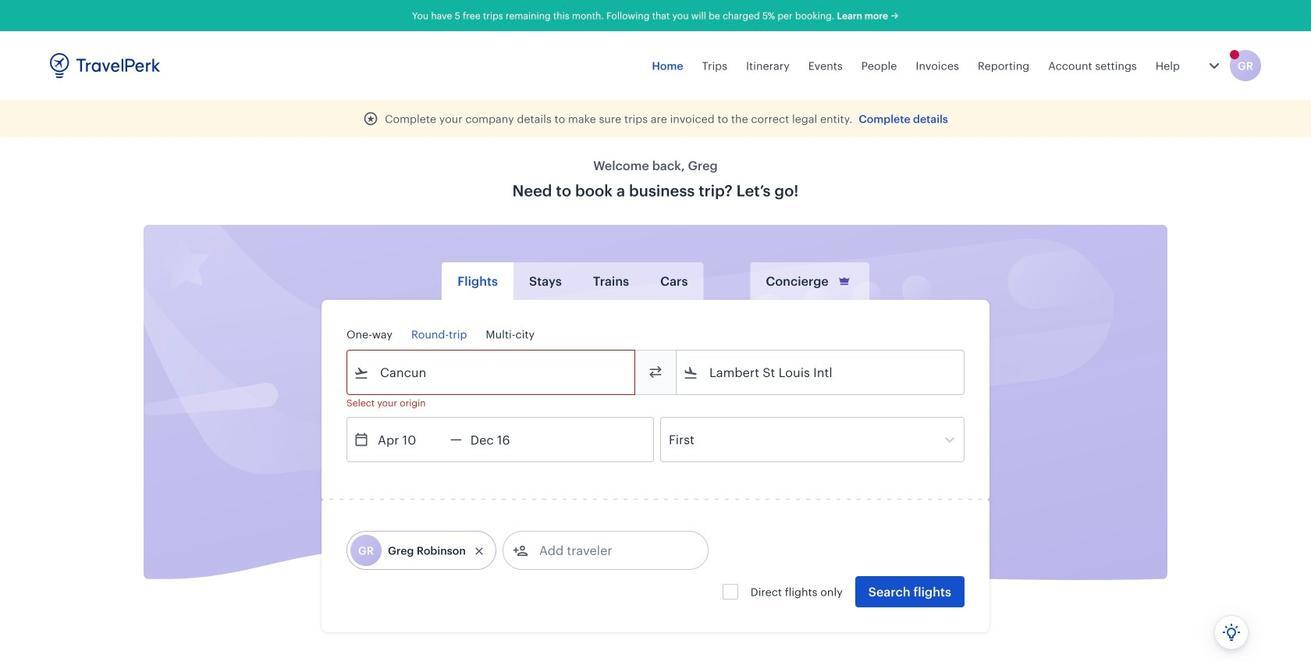Task type: vqa. For each thing, say whether or not it's contained in the screenshot.
return Text Field on the bottom left
yes



Task type: locate. For each thing, give the bounding box(es) containing it.
From search field
[[369, 360, 615, 385]]

Add traveler search field
[[529, 538, 691, 563]]



Task type: describe. For each thing, give the bounding box(es) containing it.
Depart text field
[[369, 418, 451, 461]]

Return text field
[[462, 418, 543, 461]]

To search field
[[699, 360, 944, 385]]



